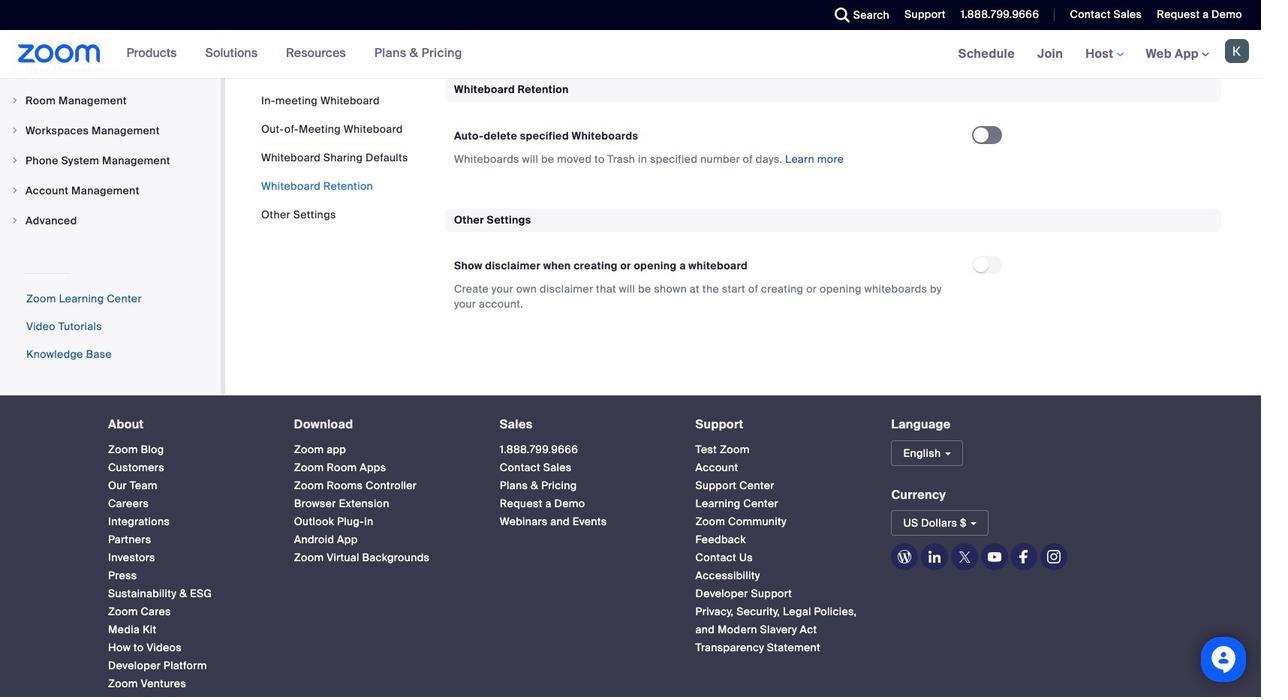 Task type: vqa. For each thing, say whether or not it's contained in the screenshot.
third Heading from right
yes



Task type: describe. For each thing, give the bounding box(es) containing it.
right image for fourth menu item from the bottom of the admin menu menu
[[11, 126, 20, 135]]

1 heading from the left
[[108, 418, 267, 432]]

4 heading from the left
[[696, 418, 865, 432]]

3 menu item from the top
[[0, 116, 221, 145]]

profile picture image
[[1226, 39, 1250, 63]]

product information navigation
[[115, 30, 474, 78]]

2 menu item from the top
[[0, 86, 221, 115]]

other settings element
[[445, 208, 1222, 330]]

3 heading from the left
[[500, 418, 669, 432]]

1 menu item from the top
[[0, 56, 221, 85]]



Task type: locate. For each thing, give the bounding box(es) containing it.
2 vertical spatial right image
[[11, 216, 20, 225]]

2 right image from the top
[[11, 186, 20, 195]]

menu bar
[[261, 93, 408, 222]]

heading
[[108, 418, 267, 432], [294, 418, 473, 432], [500, 418, 669, 432], [696, 418, 865, 432]]

6 menu item from the top
[[0, 207, 221, 235]]

whiteboard retention element
[[445, 78, 1222, 184]]

right image for 2nd menu item from the bottom of the admin menu menu
[[11, 186, 20, 195]]

3 right image from the top
[[11, 216, 20, 225]]

1 vertical spatial right image
[[11, 156, 20, 165]]

0 vertical spatial right image
[[11, 96, 20, 105]]

5 menu item from the top
[[0, 176, 221, 205]]

2 right image from the top
[[11, 156, 20, 165]]

admin menu menu
[[0, 26, 221, 237]]

meetings navigation
[[948, 30, 1262, 79]]

0 vertical spatial right image
[[11, 126, 20, 135]]

zoom logo image
[[18, 44, 100, 63]]

menu item
[[0, 56, 221, 85], [0, 86, 221, 115], [0, 116, 221, 145], [0, 146, 221, 175], [0, 176, 221, 205], [0, 207, 221, 235]]

4 menu item from the top
[[0, 146, 221, 175]]

right image for third menu item from the bottom
[[11, 156, 20, 165]]

right image
[[11, 126, 20, 135], [11, 186, 20, 195]]

1 right image from the top
[[11, 126, 20, 135]]

2 heading from the left
[[294, 418, 473, 432]]

banner
[[0, 30, 1262, 79]]

1 right image from the top
[[11, 96, 20, 105]]

right image
[[11, 96, 20, 105], [11, 156, 20, 165], [11, 216, 20, 225]]

1 vertical spatial right image
[[11, 186, 20, 195]]

right image for fifth menu item from the bottom
[[11, 96, 20, 105]]

right image for 6th menu item from the top of the admin menu menu
[[11, 216, 20, 225]]



